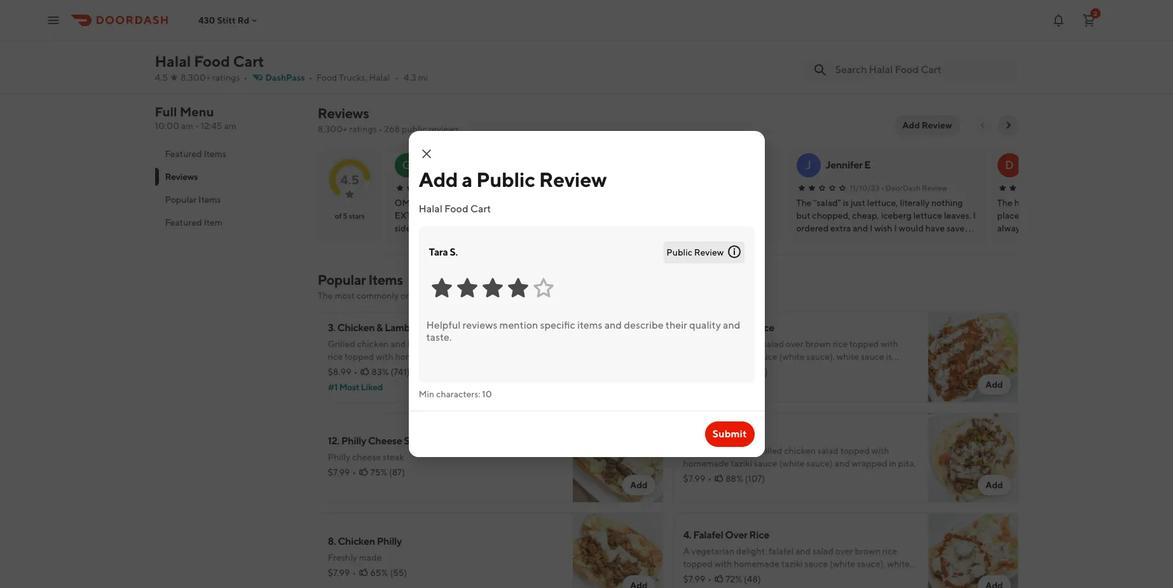 Task type: vqa. For each thing, say whether or not it's contained in the screenshot.
CLEAR SEARCH INPUT icon
no



Task type: locate. For each thing, give the bounding box(es) containing it.
$7.99 • down "fresh"
[[683, 474, 712, 484]]

over inside button
[[468, 41, 490, 53]]

taziki up 85%
[[731, 352, 752, 362]]

1 horizontal spatial cheese
[[561, 41, 595, 53]]

provided up #2
[[683, 364, 719, 374]]

souffl?�
[[525, 364, 562, 374], [426, 377, 463, 387]]

sauce inside 10. chicken gyro fresh and healthy grilled chicken salad topped with homemade taziki sauce (white sauce) and wrapped in pita.
[[754, 458, 777, 469]]

12. inside the 12. philly cheese steak
[[521, 41, 533, 53]]

rice
[[492, 41, 512, 53], [888, 41, 908, 53], [754, 322, 774, 334], [749, 529, 769, 541]]

gyro
[[675, 41, 698, 53], [737, 429, 759, 441]]

75% (87)
[[370, 467, 405, 477]]

and right "fresh"
[[708, 446, 723, 456]]

featured item button
[[155, 211, 302, 234]]

add button for 12. philly cheese steak
[[622, 475, 655, 495]]

0 horizontal spatial 10.
[[622, 41, 634, 53]]

halal up tara
[[419, 203, 442, 215]]

chicken inside 10. chicken gyro fresh and healthy grilled chicken salad topped with homemade taziki sauce (white sauce) and wrapped in pita.
[[698, 429, 735, 441]]

side. up characters:
[[451, 364, 469, 374]]

min
[[419, 389, 434, 399]]

philly inside the 12. philly cheese steak
[[534, 41, 559, 53]]

trucks,
[[339, 72, 367, 83]]

2 grilled from the left
[[683, 339, 711, 349]]

topped inside 10. chicken gyro fresh and healthy grilled chicken salad topped with homemade taziki sauce (white sauce) and wrapped in pita.
[[840, 446, 870, 456]]

steak
[[521, 55, 546, 67], [404, 435, 429, 447]]

the inside 3. chicken & lamb combo grilled chicken and lamb combined with salad over brown rice topped with homemade taziki sauce (white sauce). white sauce is provided on the side. comes with 2 souffl?� cup of white sauce and 1 souffl?� cup of hot sauce.
[[435, 364, 449, 374]]

0 horizontal spatial is
[[377, 364, 383, 374]]

chicken inside 1. chicken over rice grilled chicken and salad over brown rice topped with homemade taziki sauce (white sauce). white sauce is provided on the side. comes with 2 soufflé cup of white sauce and 1 soufflé cup of hot sauce.
[[691, 322, 728, 334]]

reviews up "popular items"
[[165, 172, 198, 182]]

$7.99 for 12. philly cheese steak
[[328, 467, 350, 477]]

ratings inside the reviews 8,300+ ratings • 268 public reviews
[[349, 124, 377, 134]]

falafel
[[832, 41, 862, 53], [933, 41, 963, 53], [693, 529, 723, 541]]

268
[[384, 124, 400, 134]]

with
[[472, 339, 490, 349], [881, 339, 898, 349], [376, 352, 393, 362], [499, 364, 517, 374], [797, 364, 815, 374], [872, 446, 889, 456], [714, 559, 732, 569], [830, 572, 848, 582]]

$7.99 • down the cheese
[[328, 467, 356, 477]]

sauce). inside 3. chicken & lamb combo grilled chicken and lamb combined with salad over brown rice topped with homemade taziki sauce (white sauce). white sauce is provided on the side. comes with 2 souffl?� cup of white sauce and 1 souffl?� cup of hot sauce.
[[518, 352, 547, 362]]

1. inside button
[[421, 41, 427, 53]]

falafel for 4. falafel over rice
[[832, 41, 862, 53]]

provided inside 4. falafel over rice a vegetarian delight. falafel and salad over brown rice topped with homemade taziki sauce (white sauce). white sauce is provided on the side. comes with 2 soufflé cup of white sauce and 1 soufflé cup of hot sauce.
[[716, 572, 752, 582]]

$8.99 •
[[328, 367, 358, 377]]

sauce. inside 1. chicken over rice grilled chicken and salad over brown rice topped with homemade taziki sauce (white sauce). white sauce is provided on the side. comes with 2 soufflé cup of white sauce and 1 soufflé cup of hot sauce.
[[802, 377, 828, 387]]

chicken for 1. chicken over rice grilled chicken and salad over brown rice topped with homemade taziki sauce (white sauce). white sauce is provided on the side. comes with 2 soufflé cup of white sauce and 1 soufflé cup of hot sauce.
[[691, 322, 728, 334]]

items up "item"
[[198, 195, 221, 205]]

1 up min
[[421, 377, 425, 387]]

1. chicken over rice button
[[418, 0, 519, 77]]

homemade down "fresh"
[[683, 458, 729, 469]]

12. philly cheese steak button
[[519, 0, 619, 91]]

0 vertical spatial halal food cart
[[155, 52, 264, 70]]

rice left the 12. philly cheese steak
[[492, 41, 512, 53]]

1 vertical spatial food
[[316, 72, 337, 83]]

1 horizontal spatial 10.
[[683, 429, 696, 441]]

food down 6/5/23
[[444, 203, 468, 215]]

notification bell image
[[1051, 12, 1066, 28]]

fresh
[[683, 446, 706, 456]]

$7.99 • for 12.
[[328, 467, 356, 477]]

hot inside 3. chicken & lamb combo grilled chicken and lamb combined with salad over brown rice topped with homemade taziki sauce (white sauce). white sauce is provided on the side. comes with 2 souffl?� cup of white sauce and 1 souffl?� cup of hot sauce.
[[492, 377, 505, 387]]

over for 1. chicken over rice
[[468, 41, 490, 53]]

88%
[[726, 474, 743, 484]]

2 horizontal spatial sauce).
[[857, 559, 886, 569]]

85%
[[727, 367, 745, 377]]

8. chicken philly button
[[719, 0, 820, 77]]

2 vertical spatial halal
[[419, 203, 442, 215]]

10. chicken gyro image
[[928, 413, 1018, 503]]

items
[[435, 291, 457, 301]]

0 vertical spatial featured
[[165, 149, 202, 159]]

wrapped
[[852, 458, 887, 469]]

2 am from the left
[[224, 121, 236, 131]]

comes right (510)
[[769, 364, 795, 374]]

& down the "commonly" on the left of the page
[[376, 322, 383, 334]]

salad inside 3. chicken & lamb combo grilled chicken and lamb combined with salad over brown rice topped with homemade taziki sauce (white sauce). white sauce is provided on the side. comes with 2 souffl?� cup of white sauce and 1 souffl?� cup of hot sauce.
[[491, 339, 512, 349]]

store
[[540, 291, 560, 301]]

2 horizontal spatial rice
[[882, 546, 897, 556]]

0 horizontal spatial cart
[[233, 52, 264, 70]]

$7.99 • for 10.
[[683, 474, 712, 484]]

1 • doordash review from the left
[[474, 183, 541, 193]]

1 horizontal spatial 4.
[[822, 41, 831, 53]]

add for 3. chicken & lamb combo
[[630, 380, 648, 390]]

1 horizontal spatial liked
[[718, 382, 740, 392]]

1 featured from the top
[[165, 149, 202, 159]]

items down 12:45
[[204, 149, 226, 159]]

salad up sauce)
[[818, 446, 839, 456]]

rice up delight.
[[749, 529, 769, 541]]

over for 1. chicken over rice grilled chicken and salad over brown rice topped with homemade taziki sauce (white sauce). white sauce is provided on the side. comes with 2 soufflé cup of white sauce and 1 soufflé cup of hot sauce.
[[730, 322, 753, 334]]

1 vertical spatial cart
[[470, 203, 491, 215]]

• doordash review
[[474, 183, 541, 193], [881, 183, 947, 193]]

and right items
[[458, 291, 474, 301]]

1. for 1. chicken over rice
[[421, 41, 427, 53]]

and down delight.
[[733, 584, 748, 588]]

• doordash review right "11/10/23"
[[881, 183, 947, 193]]

soufflé
[[823, 364, 851, 374], [731, 377, 758, 387], [856, 572, 884, 582], [755, 584, 782, 588]]

reviews for reviews
[[165, 172, 198, 182]]

8,300+ down reviews link
[[318, 124, 347, 134]]

0 horizontal spatial 8.
[[328, 535, 336, 547]]

2 vertical spatial rice
[[882, 546, 897, 556]]

3. up food trucks, halal • 4.3 mi
[[320, 41, 328, 53]]

$8.99
[[320, 72, 344, 82], [328, 367, 351, 377]]

popular for popular items
[[165, 195, 197, 205]]

1 vertical spatial 4.
[[683, 529, 691, 541]]

combo inside 3. chicken & lamb combo grilled chicken and lamb combined with salad over brown rice topped with homemade taziki sauce (white sauce). white sauce is provided on the side. comes with 2 souffl?� cup of white sauce and 1 souffl?� cup of hot sauce.
[[412, 322, 445, 334]]

2 vertical spatial food
[[444, 203, 468, 215]]

over inside 1. chicken over rice grilled chicken and salad over brown rice topped with homemade taziki sauce (white sauce). white sauce is provided on the side. comes with 2 soufflé cup of white sauce and 1 soufflé cup of hot sauce.
[[730, 322, 753, 334]]

2 horizontal spatial chicken
[[784, 446, 816, 456]]

0 horizontal spatial over
[[514, 339, 532, 349]]

lamb for 3. chicken & lamb combo $8.99
[[377, 41, 403, 53]]

and up min
[[404, 377, 419, 387]]

#2
[[683, 382, 695, 392]]

chicken inside 8. chicken philly freshly made
[[338, 535, 375, 547]]

cart
[[233, 52, 264, 70], [470, 203, 491, 215]]

homemade inside 10. chicken gyro fresh and healthy grilled chicken salad topped with homemade taziki sauce (white sauce) and wrapped in pita.
[[683, 458, 729, 469]]

1 vertical spatial lamb
[[385, 322, 410, 334]]

8. chicken philly image
[[573, 513, 663, 588]]

1 horizontal spatial am
[[224, 121, 236, 131]]

1.
[[421, 41, 427, 53], [683, 322, 689, 334]]

0 horizontal spatial 4.5
[[155, 72, 168, 83]]

10. chicken gyro fresh and healthy grilled chicken salad topped with homemade taziki sauce (white sauce) and wrapped in pita.
[[683, 429, 916, 469]]

0 horizontal spatial chicken
[[357, 339, 389, 349]]

8. inside 8. chicken philly freshly made
[[328, 535, 336, 547]]

items for popular items the most commonly ordered items and dishes from this store
[[368, 271, 403, 288]]

12.
[[521, 41, 533, 53], [328, 435, 339, 447]]

salad down from at the left of the page
[[491, 339, 512, 349]]

1 horizontal spatial halal food cart
[[419, 203, 491, 215]]

items inside the popular items the most commonly ordered items and dishes from this store
[[368, 271, 403, 288]]

reviews down trucks,
[[318, 105, 369, 121]]

1 horizontal spatial comes
[[769, 364, 795, 374]]

homemade inside 4. falafel over rice a vegetarian delight. falafel and salad over brown rice topped with homemade taziki sauce (white sauce). white sauce is provided on the side. comes with 2 soufflé cup of white sauce and 1 soufflé cup of hot sauce.
[[734, 559, 780, 569]]

homemade down delight.
[[734, 559, 780, 569]]

0 vertical spatial ratings
[[212, 72, 240, 83]]

12. right 1. chicken over rice button
[[521, 41, 533, 53]]

3. inside 3. chicken & lamb combo grilled chicken and lamb combined with salad over brown rice topped with homemade taziki sauce (white sauce). white sauce is provided on the side. comes with 2 souffl?� cup of white sauce and 1 souffl?� cup of hot sauce.
[[328, 322, 336, 334]]

and left lamb
[[391, 339, 406, 349]]

cart up 8,300+ ratings •
[[233, 52, 264, 70]]

combo for 3. chicken & lamb combo grilled chicken and lamb combined with salad over brown rice topped with homemade taziki sauce (white sauce). white sauce is provided on the side. comes with 2 souffl?� cup of white sauce and 1 souffl?� cup of hot sauce.
[[412, 322, 445, 334]]

2 inside 3. chicken & lamb combo grilled chicken and lamb combined with salad over brown rice topped with homemade taziki sauce (white sauce). white sauce is provided on the side. comes with 2 souffl?� cup of white sauce and 1 souffl?� cup of hot sauce.
[[518, 364, 523, 374]]

0 vertical spatial 12.
[[521, 41, 533, 53]]

9. falafel on pita $6.99
[[923, 41, 996, 68]]

2 inside 1. chicken over rice grilled chicken and salad over brown rice topped with homemade taziki sauce (white sauce). white sauce is provided on the side. comes with 2 soufflé cup of white sauce and 1 soufflé cup of hot sauce.
[[817, 364, 822, 374]]

2 horizontal spatial food
[[444, 203, 468, 215]]

• left 72% on the bottom of the page
[[708, 574, 712, 584]]

is inside 4. falafel over rice a vegetarian delight. falafel and salad over brown rice topped with homemade taziki sauce (white sauce). white sauce is provided on the side. comes with 2 soufflé cup of white sauce and 1 soufflé cup of hot sauce.
[[708, 572, 714, 582]]

doordash right a
[[479, 183, 514, 193]]

reviews link
[[318, 105, 369, 121]]

0 horizontal spatial the
[[435, 364, 449, 374]]

commonly
[[357, 291, 399, 301]]

philly inside 8. chicken philly freshly made
[[377, 535, 402, 547]]

1 grilled from the left
[[328, 339, 355, 349]]

on inside 1. chicken over rice grilled chicken and salad over brown rice topped with homemade taziki sauce (white sauce). white sauce is provided on the side. comes with 2 soufflé cup of white sauce and 1 soufflé cup of hot sauce.
[[721, 364, 732, 374]]

brown inside 3. chicken & lamb combo grilled chicken and lamb combined with salad over brown rice topped with homemade taziki sauce (white sauce). white sauce is provided on the side. comes with 2 souffl?� cup of white sauce and 1 souffl?� cup of hot sauce.
[[534, 339, 559, 349]]

3. for 3. chicken & lamb combo $8.99
[[320, 41, 328, 53]]

& up food trucks, halal • 4.3 mi
[[369, 41, 375, 53]]

0 horizontal spatial &
[[369, 41, 375, 53]]

0 vertical spatial 8.
[[722, 41, 730, 53]]

doordash
[[479, 183, 514, 193], [886, 183, 920, 193]]

2 liked from the left
[[718, 382, 740, 392]]

1 horizontal spatial rice
[[833, 339, 848, 349]]

1 horizontal spatial public
[[667, 247, 692, 258]]

featured down -
[[165, 149, 202, 159]]

gyro inside 10. chicken gyro fresh and healthy grilled chicken salad topped with homemade taziki sauce (white sauce) and wrapped in pita.
[[737, 429, 759, 441]]

doordash right "11/10/23"
[[886, 183, 920, 193]]

gyro inside button
[[675, 41, 698, 53]]

on right 72% on the bottom of the page
[[754, 572, 765, 582]]

0 vertical spatial 4.
[[822, 41, 831, 53]]

1 horizontal spatial food
[[316, 72, 337, 83]]

0 horizontal spatial public
[[476, 167, 535, 191]]

1 vertical spatial cheese
[[368, 435, 402, 447]]

(107)
[[745, 474, 765, 484]]

halal food cart down 6/5/23
[[419, 203, 491, 215]]

taziki inside 10. chicken gyro fresh and healthy grilled chicken salad topped with homemade taziki sauce (white sauce) and wrapped in pita.
[[731, 458, 752, 469]]

over inside 4. falafel over rice a vegetarian delight. falafel and salad over brown rice topped with homemade taziki sauce (white sauce). white sauce is provided on the side. comes with 2 soufflé cup of white sauce and 1 soufflé cup of hot sauce.
[[725, 529, 747, 541]]

0 horizontal spatial 4.
[[683, 529, 691, 541]]

0 horizontal spatial 12.
[[328, 435, 339, 447]]

1. up mi
[[421, 41, 427, 53]]

1 horizontal spatial halal
[[369, 72, 390, 83]]

2 horizontal spatial hot
[[811, 584, 825, 588]]

10. up "fresh"
[[683, 429, 696, 441]]

stitt
[[217, 15, 236, 25]]

1 horizontal spatial 8.
[[722, 41, 730, 53]]

2 most from the left
[[696, 382, 716, 392]]

2 featured from the top
[[165, 217, 202, 228]]

4. right 8. chicken philly button
[[822, 41, 831, 53]]

1 vertical spatial $8.99
[[328, 367, 351, 377]]

10. for 10. chicken gyro fresh and healthy grilled chicken salad topped with homemade taziki sauce (white sauce) and wrapped in pita.
[[683, 429, 696, 441]]

rice inside 4. falafel over rice a vegetarian delight. falafel and salad over brown rice topped with homemade taziki sauce (white sauce). white sauce is provided on the side. comes with 2 soufflé cup of white sauce and 1 soufflé cup of hot sauce.
[[749, 529, 769, 541]]

1 right 72% on the bottom of the page
[[750, 584, 753, 588]]

halal food cart inside add a public review dialog
[[419, 203, 491, 215]]

2
[[1094, 9, 1097, 17], [518, 364, 523, 374], [817, 364, 822, 374], [850, 572, 855, 582]]

• doordash review right a
[[474, 183, 541, 193]]

combo inside 3. chicken & lamb combo $8.99
[[320, 55, 354, 67]]

10. for 10. chicken gyro
[[622, 41, 634, 53]]

lamb inside 3. chicken & lamb combo $8.99
[[377, 41, 403, 53]]

0 horizontal spatial combo
[[320, 55, 354, 67]]

1 horizontal spatial steak
[[521, 55, 546, 67]]

12:45
[[201, 121, 222, 131]]

10.
[[622, 41, 634, 53], [683, 429, 696, 441]]

• down the 'freshly'
[[352, 568, 356, 578]]

liked down 85%
[[718, 382, 740, 392]]

add button for 1. chicken over rice
[[978, 374, 1011, 395]]

12. philly cheese steak
[[521, 41, 595, 67]]

liked down 83%
[[361, 382, 383, 392]]

ratings down reviews link
[[349, 124, 377, 134]]

$7.99 •
[[328, 467, 356, 477], [683, 474, 712, 484], [328, 568, 356, 578], [683, 574, 712, 584]]

am left -
[[181, 121, 193, 131]]

featured down "popular items"
[[165, 217, 202, 228]]

8. for 8. chicken philly freshly made
[[328, 535, 336, 547]]

1 horizontal spatial side.
[[749, 364, 767, 374]]

sauce
[[466, 352, 489, 362], [754, 352, 777, 362], [861, 352, 884, 362], [352, 364, 375, 374], [379, 377, 402, 387], [683, 377, 707, 387], [754, 458, 777, 469], [805, 559, 828, 569], [683, 572, 707, 582], [707, 584, 731, 588]]

1. up #2
[[683, 322, 689, 334]]

12. philly cheese steak image
[[573, 413, 663, 503]]

• left 88%
[[708, 474, 712, 484]]

homemade up the 85% (510) #2 most liked
[[683, 352, 729, 362]]

submit
[[712, 428, 747, 440]]

chicken inside 3. chicken & lamb combo grilled chicken and lamb combined with salad over brown rice topped with homemade taziki sauce (white sauce). white sauce is provided on the side. comes with 2 souffl?� cup of white sauce and 1 souffl?� cup of hot sauce.
[[337, 322, 375, 334]]

0 vertical spatial food
[[194, 52, 230, 70]]

1 horizontal spatial the
[[733, 364, 747, 374]]

0 horizontal spatial most
[[339, 382, 359, 392]]

freshly
[[328, 553, 357, 563]]

cheese inside 12. philly cheese steak philly cheese steak
[[368, 435, 402, 447]]

1 horizontal spatial 4.5
[[340, 172, 359, 187]]

topped inside 3. chicken & lamb combo grilled chicken and lamb combined with salad over brown rice topped with homemade taziki sauce (white sauce). white sauce is provided on the side. comes with 2 souffl?� cup of white sauce and 1 souffl?� cup of hot sauce.
[[344, 352, 374, 362]]

12. down the #1
[[328, 435, 339, 447]]

rice left 9.
[[888, 41, 908, 53]]

of
[[335, 211, 342, 221], [870, 364, 878, 374], [345, 377, 353, 387], [482, 377, 490, 387], [777, 377, 785, 387], [903, 572, 911, 582], [801, 584, 809, 588]]

brown inside 4. falafel over rice a vegetarian delight. falafel and salad over brown rice topped with homemade taziki sauce (white sauce). white sauce is provided on the side. comes with 2 soufflé cup of white sauce and 1 soufflé cup of hot sauce.
[[855, 546, 881, 556]]

chicken
[[330, 41, 367, 53], [428, 41, 466, 53], [636, 41, 674, 53], [732, 41, 769, 53], [337, 322, 375, 334], [691, 322, 728, 334], [698, 429, 735, 441], [338, 535, 375, 547]]

1 horizontal spatial doordash
[[886, 183, 920, 193]]

grilled up #2
[[683, 339, 711, 349]]

dashpass •
[[265, 72, 312, 83]]

1 horizontal spatial combo
[[412, 322, 445, 334]]

chicken up 83%
[[357, 339, 389, 349]]

#1
[[328, 382, 338, 392]]

3. down the
[[328, 322, 336, 334]]

1 vertical spatial items
[[198, 195, 221, 205]]

most right the #1
[[339, 382, 359, 392]]

0 vertical spatial public
[[476, 167, 535, 191]]

1 vertical spatial steak
[[404, 435, 429, 447]]

from
[[503, 291, 522, 301]]

0 horizontal spatial brown
[[534, 339, 559, 349]]

1 vertical spatial &
[[376, 322, 383, 334]]

1 vertical spatial 3.
[[328, 322, 336, 334]]

next image
[[1003, 120, 1013, 130]]

sauce.
[[507, 377, 533, 387], [802, 377, 828, 387], [827, 584, 852, 588]]

chicken inside 10. chicken gyro fresh and healthy grilled chicken salad topped with homemade taziki sauce (white sauce) and wrapped in pita.
[[784, 446, 816, 456]]

4.5 up of 5 stars
[[340, 172, 359, 187]]

of 5 stars
[[335, 211, 365, 221]]

and right falafel
[[796, 546, 811, 556]]

s.
[[450, 246, 458, 258]]

healthy
[[725, 446, 755, 456]]

the inside 4. falafel over rice a vegetarian delight. falafel and salad over brown rice topped with homemade taziki sauce (white sauce). white sauce is provided on the side. comes with 2 soufflé cup of white sauce and 1 soufflé cup of hot sauce.
[[766, 572, 780, 582]]

0 vertical spatial combo
[[320, 55, 354, 67]]

side. inside 4. falafel over rice a vegetarian delight. falafel and salad over brown rice topped with homemade taziki sauce (white sauce). white sauce is provided on the side. comes with 2 soufflé cup of white sauce and 1 soufflé cup of hot sauce.
[[782, 572, 800, 582]]

• up #1 most liked
[[354, 367, 358, 377]]

1 vertical spatial featured
[[165, 217, 202, 228]]

sauce. inside 3. chicken & lamb combo grilled chicken and lamb combined with salad over brown rice topped with homemade taziki sauce (white sauce). white sauce is provided on the side. comes with 2 souffl?� cup of white sauce and 1 souffl?� cup of hot sauce.
[[507, 377, 533, 387]]

dashpass
[[265, 72, 305, 83]]

side. inside 1. chicken over rice grilled chicken and salad over brown rice topped with homemade taziki sauce (white sauce). white sauce is provided on the side. comes with 2 soufflé cup of white sauce and 1 soufflé cup of hot sauce.
[[749, 364, 767, 374]]

2 inside button
[[1094, 9, 1097, 17]]

rice for 4. falafel over rice a vegetarian delight. falafel and salad over brown rice topped with homemade taziki sauce (white sauce). white sauce is provided on the side. comes with 2 soufflé cup of white sauce and 1 soufflé cup of hot sauce.
[[749, 529, 769, 541]]

0 vertical spatial items
[[204, 149, 226, 159]]

steak inside 12. philly cheese steak philly cheese steak
[[404, 435, 429, 447]]

65% (55)
[[370, 568, 407, 578]]

4. up the a
[[683, 529, 691, 541]]

1 left (510)
[[725, 377, 729, 387]]

1. for 1. chicken over rice grilled chicken and salad over brown rice topped with homemade taziki sauce (white sauce). white sauce is provided on the side. comes with 2 soufflé cup of white sauce and 1 soufflé cup of hot sauce.
[[683, 322, 689, 334]]

0 vertical spatial halal
[[155, 52, 191, 70]]

rice for 4. falafel over rice $7.99
[[888, 41, 908, 53]]

hot
[[492, 377, 505, 387], [787, 377, 801, 387], [811, 584, 825, 588]]

steak inside the 12. philly cheese steak
[[521, 55, 546, 67]]

popular inside button
[[165, 195, 197, 205]]

0 horizontal spatial • doordash review
[[474, 183, 541, 193]]

0 vertical spatial lamb
[[377, 41, 403, 53]]

8,300+ up menu
[[181, 72, 211, 83]]

jennifer
[[826, 159, 863, 171]]

side. down falafel
[[782, 572, 800, 582]]

$8.99 up reviews link
[[320, 72, 344, 82]]

1 horizontal spatial brown
[[805, 339, 831, 349]]

1 vertical spatial halal
[[369, 72, 390, 83]]

1 doordash from the left
[[479, 183, 514, 193]]

popular items
[[165, 195, 221, 205]]

popular up most
[[318, 271, 366, 288]]

0 vertical spatial popular
[[165, 195, 197, 205]]

popular up featured item
[[165, 195, 197, 205]]

combo up lamb
[[412, 322, 445, 334]]

0 horizontal spatial am
[[181, 121, 193, 131]]

12. inside 12. philly cheese steak philly cheese steak
[[328, 435, 339, 447]]

$7.99 • down the a
[[683, 574, 712, 584]]

halal inside add a public review dialog
[[419, 203, 442, 215]]

10. right 12. philly cheese steak button
[[622, 41, 634, 53]]

$7.99 • down the 'freshly'
[[328, 568, 356, 578]]

1 horizontal spatial &
[[376, 322, 383, 334]]

2 doordash from the left
[[886, 183, 920, 193]]

0 horizontal spatial 1.
[[421, 41, 427, 53]]

$8.99 up the #1
[[328, 367, 351, 377]]

1 horizontal spatial hot
[[787, 377, 801, 387]]

reviews inside the reviews 8,300+ ratings • 268 public reviews
[[318, 105, 369, 121]]

sauce. inside 4. falafel over rice a vegetarian delight. falafel and salad over brown rice topped with homemade taziki sauce (white sauce). white sauce is provided on the side. comes with 2 soufflé cup of white sauce and 1 soufflé cup of hot sauce.
[[827, 584, 852, 588]]

430 stitt rd button
[[198, 15, 260, 25]]

0 vertical spatial 10.
[[622, 41, 634, 53]]

am right 12:45
[[224, 121, 236, 131]]

popular inside the popular items the most commonly ordered items and dishes from this store
[[318, 271, 366, 288]]

2 horizontal spatial over
[[835, 546, 853, 556]]

(510)
[[747, 367, 768, 377]]

combo
[[320, 55, 354, 67], [412, 322, 445, 334]]

most right #2
[[696, 382, 716, 392]]

featured item
[[165, 217, 222, 228]]

most
[[339, 382, 359, 392], [696, 382, 716, 392]]

2 horizontal spatial 1
[[750, 584, 753, 588]]

1 vertical spatial 10.
[[683, 429, 696, 441]]

food up 8,300+ ratings •
[[194, 52, 230, 70]]

1 vertical spatial souffl?�
[[426, 377, 463, 387]]

sauce). inside 1. chicken over rice grilled chicken and salad over brown rice topped with homemade taziki sauce (white sauce). white sauce is provided on the side. comes with 2 soufflé cup of white sauce and 1 soufflé cup of hot sauce.
[[806, 352, 835, 362]]

0 horizontal spatial 1
[[421, 377, 425, 387]]

sauce).
[[518, 352, 547, 362], [806, 352, 835, 362], [857, 559, 886, 569]]

rice up (510)
[[754, 322, 774, 334]]

0 vertical spatial rice
[[833, 339, 848, 349]]

with inside 10. chicken gyro fresh and healthy grilled chicken salad topped with homemade taziki sauce (white sauce) and wrapped in pita.
[[872, 446, 889, 456]]

1 vertical spatial ratings
[[349, 124, 377, 134]]

close add a public review image
[[419, 146, 434, 161]]

comes right (48)
[[802, 572, 828, 582]]

$7.99 for 4. falafel over rice
[[683, 574, 705, 584]]

halal right trucks,
[[369, 72, 390, 83]]

0 vertical spatial &
[[369, 41, 375, 53]]

(white inside 1. chicken over rice grilled chicken and salad over brown rice topped with homemade taziki sauce (white sauce). white sauce is provided on the side. comes with 2 soufflé cup of white sauce and 1 soufflé cup of hot sauce.
[[779, 352, 805, 362]]

1 inside 3. chicken & lamb combo grilled chicken and lamb combined with salad over brown rice topped with homemade taziki sauce (white sauce). white sauce is provided on the side. comes with 2 souffl?� cup of white sauce and 1 souffl?� cup of hot sauce.
[[421, 377, 425, 387]]

Helpful reviews mention specific items and describe their quality and taste. text field
[[419, 312, 754, 383]]

8. right 10. chicken gyro button
[[722, 41, 730, 53]]

lamb up food trucks, halal • 4.3 mi
[[377, 41, 403, 53]]

4. inside 4. falafel over rice a vegetarian delight. falafel and salad over brown rice topped with homemade taziki sauce (white sauce). white sauce is provided on the side. comes with 2 soufflé cup of white sauce and 1 soufflé cup of hot sauce.
[[683, 529, 691, 541]]

0 horizontal spatial sauce).
[[518, 352, 547, 362]]

the inside 1. chicken over rice grilled chicken and salad over brown rice topped with homemade taziki sauce (white sauce). white sauce is provided on the side. comes with 2 soufflé cup of white sauce and 1 soufflé cup of hot sauce.
[[733, 364, 747, 374]]

0 vertical spatial gyro
[[675, 41, 698, 53]]

salad up (510)
[[763, 339, 784, 349]]

items inside button
[[198, 195, 221, 205]]

items up the "commonly" on the left of the page
[[368, 271, 403, 288]]

provided down delight.
[[716, 572, 752, 582]]

4.5 up full
[[155, 72, 168, 83]]

taziki down falafel
[[781, 559, 803, 569]]

$7.99
[[822, 58, 845, 68], [328, 467, 350, 477], [683, 474, 705, 484], [328, 568, 350, 578], [683, 574, 705, 584]]

1 vertical spatial 4.5
[[340, 172, 359, 187]]

1 horizontal spatial falafel
[[832, 41, 862, 53]]

hot inside 4. falafel over rice a vegetarian delight. falafel and salad over brown rice topped with homemade taziki sauce (white sauce). white sauce is provided on the side. comes with 2 soufflé cup of white sauce and 1 soufflé cup of hot sauce.
[[811, 584, 825, 588]]

3. inside 3. chicken & lamb combo $8.99
[[320, 41, 328, 53]]

1 horizontal spatial 8,300+
[[318, 124, 347, 134]]

0 horizontal spatial popular
[[165, 195, 197, 205]]

over for 4. falafel over rice a vegetarian delight. falafel and salad over brown rice topped with homemade taziki sauce (white sauce). white sauce is provided on the side. comes with 2 soufflé cup of white sauce and 1 soufflé cup of hot sauce.
[[725, 529, 747, 541]]

1
[[421, 377, 425, 387], [725, 377, 729, 387], [750, 584, 753, 588]]

1 horizontal spatial is
[[708, 572, 714, 582]]

4.
[[822, 41, 831, 53], [683, 529, 691, 541]]

1 horizontal spatial souffl?�
[[525, 364, 562, 374]]

& for 3. chicken & lamb combo grilled chicken and lamb combined with salad over brown rice topped with homemade taziki sauce (white sauce). white sauce is provided on the side. comes with 2 souffl?� cup of white sauce and 1 souffl?� cup of hot sauce.
[[376, 322, 383, 334]]

chicken inside 3. chicken & lamb combo $8.99
[[330, 41, 367, 53]]

over inside 3. chicken & lamb combo grilled chicken and lamb combined with salad over brown rice topped with homemade taziki sauce (white sauce). white sauce is provided on the side. comes with 2 souffl?� cup of white sauce and 1 souffl?� cup of hot sauce.
[[514, 339, 532, 349]]

on left (510)
[[721, 364, 732, 374]]

sauce)
[[806, 458, 833, 469]]

chicken for 8. chicken philly
[[732, 41, 769, 53]]

1 liked from the left
[[361, 382, 383, 392]]

0 horizontal spatial comes
[[471, 364, 497, 374]]

1 horizontal spatial 1
[[725, 377, 729, 387]]

10. inside 10. chicken gyro fresh and healthy grilled chicken salad topped with homemade taziki sauce (white sauce) and wrapped in pita.
[[683, 429, 696, 441]]

steak for 12. philly cheese steak philly cheese steak
[[404, 435, 429, 447]]

featured for featured items
[[165, 149, 202, 159]]

0 vertical spatial $8.99
[[320, 72, 344, 82]]

halal
[[155, 52, 191, 70], [369, 72, 390, 83], [419, 203, 442, 215]]

2 vertical spatial is
[[708, 572, 714, 582]]

open menu image
[[46, 12, 61, 28]]

public
[[476, 167, 535, 191], [667, 247, 692, 258]]

food left trucks,
[[316, 72, 337, 83]]

the
[[435, 364, 449, 374], [733, 364, 747, 374], [766, 572, 780, 582]]

chicken up sauce)
[[784, 446, 816, 456]]

combo up trucks,
[[320, 55, 354, 67]]

side. right 85%
[[749, 364, 767, 374]]

philly
[[534, 41, 559, 53], [771, 41, 796, 53], [341, 435, 366, 447], [328, 452, 350, 462], [377, 535, 402, 547]]

cheese for 12. philly cheese steak philly cheese steak
[[368, 435, 402, 447]]

1. inside 1. chicken over rice grilled chicken and salad over brown rice topped with homemade taziki sauce (white sauce). white sauce is provided on the side. comes with 2 soufflé cup of white sauce and 1 soufflé cup of hot sauce.
[[683, 322, 689, 334]]

rice inside button
[[492, 41, 512, 53]]

food trucks, halal • 4.3 mi
[[316, 72, 428, 83]]

8.
[[722, 41, 730, 53], [328, 535, 336, 547]]

halal up 8,300+ ratings •
[[155, 52, 191, 70]]

a
[[683, 546, 690, 556]]

items inside button
[[204, 149, 226, 159]]

chicken up 85%
[[713, 339, 744, 349]]

reviews
[[318, 105, 369, 121], [165, 172, 198, 182]]

1 vertical spatial 1.
[[683, 322, 689, 334]]

2 horizontal spatial falafel
[[933, 41, 963, 53]]

lamb up lamb
[[385, 322, 410, 334]]

1 horizontal spatial • doordash review
[[881, 183, 947, 193]]

and
[[458, 291, 474, 301], [391, 339, 406, 349], [746, 339, 761, 349], [404, 377, 419, 387], [708, 377, 724, 387], [708, 446, 723, 456], [835, 458, 850, 469], [796, 546, 811, 556], [733, 584, 748, 588]]

8. up the 'freshly'
[[328, 535, 336, 547]]

2 • doordash review from the left
[[881, 183, 947, 193]]

add button for 10. chicken gyro
[[978, 475, 1011, 495]]



Task type: describe. For each thing, give the bounding box(es) containing it.
add for 10. chicken gyro
[[985, 480, 1003, 490]]

salad inside 1. chicken over rice grilled chicken and salad over brown rice topped with homemade taziki sauce (white sauce). white sauce is provided on the side. comes with 2 soufflé cup of white sauce and 1 soufflé cup of hot sauce.
[[763, 339, 784, 349]]

9.
[[923, 41, 931, 53]]

most inside the 85% (510) #2 most liked
[[696, 382, 716, 392]]

hot inside 1. chicken over rice grilled chicken and salad over brown rice topped with homemade taziki sauce (white sauce). white sauce is provided on the side. comes with 2 soufflé cup of white sauce and 1 soufflé cup of hot sauce.
[[787, 377, 801, 387]]

gyro for 10. chicken gyro
[[675, 41, 698, 53]]

0 horizontal spatial ratings
[[212, 72, 240, 83]]

12. philly cheese steak philly cheese steak
[[328, 435, 429, 462]]

• right "11/10/23"
[[881, 183, 884, 193]]

add a public review dialog
[[409, 131, 765, 457]]

430
[[198, 15, 215, 25]]

e
[[864, 159, 871, 171]]

mi
[[418, 72, 428, 83]]

add for 1. chicken over rice
[[985, 380, 1003, 390]]

(white inside 3. chicken & lamb combo grilled chicken and lamb combined with salad over brown rice topped with homemade taziki sauce (white sauce). white sauce is provided on the side. comes with 2 souffl?� cup of white sauce and 1 souffl?� cup of hot sauce.
[[491, 352, 517, 362]]

3. chicken & lamb combo $8.99
[[320, 41, 403, 82]]

a
[[462, 167, 472, 191]]

dishes
[[475, 291, 501, 301]]

3. for 3. chicken & lamb combo grilled chicken and lamb combined with salad over brown rice topped with homemade taziki sauce (white sauce). white sauce is provided on the side. comes with 2 souffl?� cup of white sauce and 1 souffl?� cup of hot sauce.
[[328, 322, 336, 334]]

on inside 9. falafel on pita $6.99
[[965, 41, 976, 53]]

(white inside 4. falafel over rice a vegetarian delight. falafel and salad over brown rice topped with homemade taziki sauce (white sauce). white sauce is provided on the side. comes with 2 soufflé cup of white sauce and 1 soufflé cup of hot sauce.
[[830, 559, 855, 569]]

topped inside 1. chicken over rice grilled chicken and salad over brown rice topped with homemade taziki sauce (white sauce). white sauce is provided on the side. comes with 2 soufflé cup of white sauce and 1 soufflé cup of hot sauce.
[[849, 339, 879, 349]]

add a public review
[[419, 167, 607, 191]]

2 inside 4. falafel over rice a vegetarian delight. falafel and salad over brown rice topped with homemade taziki sauce (white sauce). white sauce is provided on the side. comes with 2 soufflé cup of white sauce and 1 soufflé cup of hot sauce.
[[850, 572, 855, 582]]

reviews
[[429, 124, 459, 134]]

(87)
[[389, 467, 405, 477]]

• left the dashpass
[[244, 72, 247, 83]]

6/5/23
[[448, 183, 473, 193]]

8. chicken philly freshly made
[[328, 535, 402, 563]]

$7.99 inside 4. falafel over rice $7.99
[[822, 58, 845, 68]]

0 vertical spatial 8,300+
[[181, 72, 211, 83]]

0 horizontal spatial halal
[[155, 52, 191, 70]]

add for 12. philly cheese steak
[[630, 480, 648, 490]]

taziki inside 4. falafel over rice a vegetarian delight. falafel and salad over brown rice topped with homemade taziki sauce (white sauce). white sauce is provided on the side. comes with 2 soufflé cup of white sauce and 1 soufflé cup of hot sauce.
[[781, 559, 803, 569]]

4. falafel over rice image
[[928, 513, 1018, 588]]

8. for 8. chicken philly
[[722, 41, 730, 53]]

rice inside 1. chicken over rice grilled chicken and salad over brown rice topped with homemade taziki sauce (white sauce). white sauce is provided on the side. comes with 2 soufflé cup of white sauce and 1 soufflé cup of hot sauce.
[[833, 339, 848, 349]]

characters:
[[436, 389, 480, 399]]

provided inside 1. chicken over rice grilled chicken and salad over brown rice topped with homemade taziki sauce (white sauce). white sauce is provided on the side. comes with 2 soufflé cup of white sauce and 1 soufflé cup of hot sauce.
[[683, 364, 719, 374]]

falafel inside 4. falafel over rice a vegetarian delight. falafel and salad over brown rice topped with homemade taziki sauce (white sauce). white sauce is provided on the side. comes with 2 soufflé cup of white sauce and 1 soufflé cup of hot sauce.
[[693, 529, 723, 541]]

$7.99 for 10. chicken gyro
[[683, 474, 705, 484]]

1. chicken over rice
[[421, 41, 512, 53]]

1. chicken over rice image
[[928, 312, 1018, 402]]

ordered
[[401, 291, 433, 301]]

lamb
[[408, 339, 428, 349]]

10
[[482, 389, 492, 399]]

previous image
[[978, 120, 988, 130]]

chicken for 10. chicken gyro fresh and healthy grilled chicken salad topped with homemade taziki sauce (white sauce) and wrapped in pita.
[[698, 429, 735, 441]]

add inside button
[[902, 120, 920, 130]]

11/10/23
[[850, 183, 880, 193]]

83% (741)
[[372, 367, 410, 377]]

j
[[806, 158, 811, 172]]

& for 3. chicken & lamb combo $8.99
[[369, 41, 375, 53]]

83%
[[372, 367, 389, 377]]

10. chicken gyro
[[622, 41, 698, 53]]

1 am from the left
[[181, 121, 193, 131]]

food inside add a public review dialog
[[444, 203, 468, 215]]

chicken inside 1. chicken over rice grilled chicken and salad over brown rice topped with homemade taziki sauce (white sauce). white sauce is provided on the side. comes with 2 soufflé cup of white sauce and 1 soufflé cup of hot sauce.
[[713, 339, 744, 349]]

2 button
[[1076, 7, 1102, 33]]

5
[[343, 211, 347, 221]]

cheese for 12. philly cheese steak
[[561, 41, 595, 53]]

(741)
[[391, 367, 410, 377]]

430 stitt rd
[[198, 15, 249, 25]]

combo for 3. chicken & lamb combo $8.99
[[320, 55, 354, 67]]

75%
[[370, 467, 387, 477]]

2 items, open order cart image
[[1082, 12, 1097, 28]]

pita
[[978, 41, 996, 53]]

grilled inside 3. chicken & lamb combo grilled chicken and lamb combined with salad over brown rice topped with homemade taziki sauce (white sauce). white sauce is provided on the side. comes with 2 souffl?� cup of white sauce and 1 souffl?� cup of hot sauce.
[[328, 339, 355, 349]]

popular for popular items the most commonly ordered items and dishes from this store
[[318, 271, 366, 288]]

10:00
[[155, 121, 179, 131]]

and left 85%
[[708, 377, 724, 387]]

0 vertical spatial souffl?�
[[525, 364, 562, 374]]

0 vertical spatial 4.5
[[155, 72, 168, 83]]

• right the dashpass
[[309, 72, 312, 83]]

add inside dialog
[[419, 167, 458, 191]]

rice inside 4. falafel over rice a vegetarian delight. falafel and salad over brown rice topped with homemade taziki sauce (white sauce). white sauce is provided on the side. comes with 2 soufflé cup of white sauce and 1 soufflé cup of hot sauce.
[[882, 546, 897, 556]]

3. chicken & lamb combo grilled chicken and lamb combined with salad over brown rice topped with homemade taziki sauce (white sauce). white sauce is provided on the side. comes with 2 souffl?� cup of white sauce and 1 souffl?� cup of hot sauce.
[[328, 322, 562, 387]]

rice inside 3. chicken & lamb combo grilled chicken and lamb combined with salad over brown rice topped with homemade taziki sauce (white sauce). white sauce is provided on the side. comes with 2 souffl?� cup of white sauce and 1 souffl?� cup of hot sauce.
[[328, 352, 343, 362]]

tara s.
[[429, 246, 458, 258]]

steak
[[383, 452, 404, 462]]

over inside 4. falafel over rice a vegetarian delight. falafel and salad over brown rice topped with homemade taziki sauce (white sauce). white sauce is provided on the side. comes with 2 soufflé cup of white sauce and 1 soufflé cup of hot sauce.
[[835, 546, 853, 556]]

lamb for 3. chicken & lamb combo grilled chicken and lamb combined with salad over brown rice topped with homemade taziki sauce (white sauce). white sauce is provided on the side. comes with 2 souffl?� cup of white sauce and 1 souffl?� cup of hot sauce.
[[385, 322, 410, 334]]

(55)
[[390, 568, 407, 578]]

(white inside 10. chicken gyro fresh and healthy grilled chicken salad topped with homemade taziki sauce (white sauce) and wrapped in pita.
[[779, 458, 805, 469]]

4. for 4. falafel over rice $7.99
[[822, 41, 831, 53]]

reviews 8,300+ ratings • 268 public reviews
[[318, 105, 459, 134]]

is inside 3. chicken & lamb combo grilled chicken and lamb combined with salad over brown rice topped with homemade taziki sauce (white sauce). white sauce is provided on the side. comes with 2 souffl?� cup of white sauce and 1 souffl?� cup of hot sauce.
[[377, 364, 383, 374]]

rd
[[237, 15, 249, 25]]

gyro for 10. chicken gyro fresh and healthy grilled chicken salad topped with homemade taziki sauce (white sauce) and wrapped in pita.
[[737, 429, 759, 441]]

public
[[402, 124, 427, 134]]

comes inside 1. chicken over rice grilled chicken and salad over brown rice topped with homemade taziki sauce (white sauce). white sauce is provided on the side. comes with 2 soufflé cup of white sauce and 1 soufflé cup of hot sauce.
[[769, 364, 795, 374]]

falafel
[[769, 546, 794, 556]]

doordash for g
[[479, 183, 514, 193]]

steak for 12. philly cheese steak
[[521, 55, 546, 67]]

featured items
[[165, 149, 226, 159]]

liked inside the 85% (510) #2 most liked
[[718, 382, 740, 392]]

• right a
[[474, 183, 477, 193]]

pita.
[[898, 458, 916, 469]]

over inside 1. chicken over rice grilled chicken and salad over brown rice topped with homemade taziki sauce (white sauce). white sauce is provided on the side. comes with 2 soufflé cup of white sauce and 1 soufflé cup of hot sauce.
[[786, 339, 804, 349]]

salad inside 10. chicken gyro fresh and healthy grilled chicken salad topped with homemade taziki sauce (white sauce) and wrapped in pita.
[[818, 446, 839, 456]]

items for popular items
[[198, 195, 221, 205]]

$8.99 inside 3. chicken & lamb combo $8.99
[[320, 72, 344, 82]]

doordash for j
[[886, 183, 920, 193]]

• doordash review for g
[[474, 183, 541, 193]]

over for 4. falafel over rice $7.99
[[864, 41, 887, 53]]

review inside button
[[922, 120, 952, 130]]

0 horizontal spatial halal food cart
[[155, 52, 264, 70]]

Item Search search field
[[835, 63, 1008, 77]]

• inside the reviews 8,300+ ratings • 268 public reviews
[[379, 124, 382, 134]]

menu
[[180, 104, 214, 119]]

items for featured items
[[204, 149, 226, 159]]

delight.
[[736, 546, 767, 556]]

$7.99 • for 4.
[[683, 574, 712, 584]]

is inside 1. chicken over rice grilled chicken and salad over brown rice topped with homemade taziki sauce (white sauce). white sauce is provided on the side. comes with 2 soufflé cup of white sauce and 1 soufflé cup of hot sauce.
[[886, 352, 892, 362]]

grilled inside 1. chicken over rice grilled chicken and salad over brown rice topped with homemade taziki sauce (white sauce). white sauce is provided on the side. comes with 2 soufflé cup of white sauce and 1 soufflé cup of hot sauce.
[[683, 339, 711, 349]]

88% (107)
[[726, 474, 765, 484]]

sauce). inside 4. falafel over rice a vegetarian delight. falafel and salad over brown rice topped with homemade taziki sauce (white sauce). white sauce is provided on the side. comes with 2 soufflé cup of white sauce and 1 soufflé cup of hot sauce.
[[857, 559, 886, 569]]

featured for featured item
[[165, 217, 202, 228]]

taziki inside 1. chicken over rice grilled chicken and salad over brown rice topped with homemade taziki sauce (white sauce). white sauce is provided on the side. comes with 2 soufflé cup of white sauce and 1 soufflé cup of hot sauce.
[[731, 352, 752, 362]]

popular items the most commonly ordered items and dishes from this store
[[318, 271, 560, 301]]

add button for 3. chicken & lamb combo
[[622, 374, 655, 395]]

jennifer e
[[826, 159, 871, 171]]

featured items button
[[155, 142, 302, 165]]

0 horizontal spatial food
[[194, 52, 230, 70]]

comes inside 4. falafel over rice a vegetarian delight. falafel and salad over brown rice topped with homemade taziki sauce (white sauce). white sauce is provided on the side. comes with 2 soufflé cup of white sauce and 1 soufflé cup of hot sauce.
[[802, 572, 828, 582]]

chicken for 3. chicken & lamb combo $8.99
[[330, 41, 367, 53]]

-
[[195, 121, 199, 131]]

gaurav t
[[424, 159, 464, 171]]

72%
[[726, 574, 742, 584]]

in
[[889, 458, 896, 469]]

chicken inside 3. chicken & lamb combo grilled chicken and lamb combined with salad over brown rice topped with homemade taziki sauce (white sauce). white sauce is provided on the side. comes with 2 souffl?� cup of white sauce and 1 souffl?� cup of hot sauce.
[[357, 339, 389, 349]]

vegetarian
[[691, 546, 734, 556]]

topped inside 4. falafel over rice a vegetarian delight. falafel and salad over brown rice topped with homemade taziki sauce (white sauce). white sauce is provided on the side. comes with 2 soufflé cup of white sauce and 1 soufflé cup of hot sauce.
[[683, 559, 713, 569]]

add review button
[[895, 115, 960, 135]]

rice for 1. chicken over rice grilled chicken and salad over brown rice topped with homemade taziki sauce (white sauce). white sauce is provided on the side. comes with 2 soufflé cup of white sauce and 1 soufflé cup of hot sauce.
[[754, 322, 774, 334]]

72% (48)
[[726, 574, 761, 584]]

popular items button
[[155, 188, 302, 211]]

4. for 4. falafel over rice a vegetarian delight. falafel and salad over brown rice topped with homemade taziki sauce (white sauce). white sauce is provided on the side. comes with 2 soufflé cup of white sauce and 1 soufflé cup of hot sauce.
[[683, 529, 691, 541]]

taziki inside 3. chicken & lamb combo grilled chicken and lamb combined with salad over brown rice topped with homemade taziki sauce (white sauce). white sauce is provided on the side. comes with 2 souffl?� cup of white sauce and 1 souffl?� cup of hot sauce.
[[443, 352, 464, 362]]

• left 4.3
[[395, 72, 399, 83]]

1 most from the left
[[339, 382, 359, 392]]

this
[[524, 291, 538, 301]]

chicken for 8. chicken philly freshly made
[[338, 535, 375, 547]]

d
[[1005, 158, 1014, 172]]

salad inside 4. falafel over rice a vegetarian delight. falafel and salad over brown rice topped with homemade taziki sauce (white sauce). white sauce is provided on the side. comes with 2 soufflé cup of white sauce and 1 soufflé cup of hot sauce.
[[813, 546, 834, 556]]

and up (510)
[[746, 339, 761, 349]]

10. chicken gyro button
[[619, 0, 719, 77]]

add review
[[902, 120, 952, 130]]

• doordash review for j
[[881, 183, 947, 193]]

homemade inside 1. chicken over rice grilled chicken and salad over brown rice topped with homemade taziki sauce (white sauce). white sauce is provided on the side. comes with 2 soufflé cup of white sauce and 1 soufflé cup of hot sauce.
[[683, 352, 729, 362]]

comes inside 3. chicken & lamb combo grilled chicken and lamb combined with salad over brown rice topped with homemade taziki sauce (white sauce). white sauce is provided on the side. comes with 2 souffl?� cup of white sauce and 1 souffl?� cup of hot sauce.
[[471, 364, 497, 374]]

chicken for 1. chicken over rice
[[428, 41, 466, 53]]

provided inside 3. chicken & lamb combo grilled chicken and lamb combined with salad over brown rice topped with homemade taziki sauce (white sauce). white sauce is provided on the side. comes with 2 souffl?� cup of white sauce and 1 souffl?� cup of hot sauce.
[[385, 364, 421, 374]]

4.3
[[404, 72, 416, 83]]

• down the cheese
[[352, 467, 356, 477]]

1. chicken over rice grilled chicken and salad over brown rice topped with homemade taziki sauce (white sauce). white sauce is provided on the side. comes with 2 soufflé cup of white sauce and 1 soufflé cup of hot sauce.
[[683, 322, 902, 387]]

3. chicken & lamb combo image
[[573, 312, 663, 402]]

the
[[318, 291, 333, 301]]

rice for 1. chicken over rice
[[492, 41, 512, 53]]

8,300+ ratings •
[[181, 72, 247, 83]]

public review
[[667, 247, 724, 258]]

full menu 10:00 am - 12:45 am
[[155, 104, 236, 131]]

reviews for reviews 8,300+ ratings • 268 public reviews
[[318, 105, 369, 121]]

8,300+ inside the reviews 8,300+ ratings • 268 public reviews
[[318, 124, 347, 134]]

12. for 12. philly cheese steak
[[521, 41, 533, 53]]

made
[[359, 553, 382, 563]]

grilled
[[757, 446, 782, 456]]

most
[[335, 291, 355, 301]]

8. chicken philly
[[722, 41, 796, 53]]

stars
[[349, 211, 365, 221]]

falafel for 9. falafel on pita
[[933, 41, 963, 53]]

cart inside add a public review dialog
[[470, 203, 491, 215]]

chicken for 10. chicken gyro
[[636, 41, 674, 53]]

0 vertical spatial cart
[[233, 52, 264, 70]]

$7.99 • for 8.
[[328, 568, 356, 578]]

(48)
[[744, 574, 761, 584]]

1 inside 4. falafel over rice a vegetarian delight. falafel and salad over brown rice topped with homemade taziki sauce (white sauce). white sauce is provided on the side. comes with 2 soufflé cup of white sauce and 1 soufflé cup of hot sauce.
[[750, 584, 753, 588]]

on inside 3. chicken & lamb combo grilled chicken and lamb combined with salad over brown rice topped with homemade taziki sauce (white sauce). white sauce is provided on the side. comes with 2 souffl?� cup of white sauce and 1 souffl?� cup of hot sauce.
[[423, 364, 433, 374]]

tara
[[429, 246, 448, 258]]

chicken for 3. chicken & lamb combo grilled chicken and lamb combined with salad over brown rice topped with homemade taziki sauce (white sauce). white sauce is provided on the side. comes with 2 souffl?� cup of white sauce and 1 souffl?� cup of hot sauce.
[[337, 322, 375, 334]]

and inside the popular items the most commonly ordered items and dishes from this store
[[458, 291, 474, 301]]

$7.99 for 8. chicken philly
[[328, 568, 350, 578]]

1 inside 1. chicken over rice grilled chicken and salad over brown rice topped with homemade taziki sauce (white sauce). white sauce is provided on the side. comes with 2 soufflé cup of white sauce and 1 soufflé cup of hot sauce.
[[725, 377, 729, 387]]

0 horizontal spatial souffl?�
[[426, 377, 463, 387]]

and right sauce)
[[835, 458, 850, 469]]

1 vertical spatial public
[[667, 247, 692, 258]]

min characters: 10
[[419, 389, 492, 399]]

t
[[458, 159, 464, 171]]

12. for 12. philly cheese steak philly cheese steak
[[328, 435, 339, 447]]

homemade inside 3. chicken & lamb combo grilled chicken and lamb combined with salad over brown rice topped with homemade taziki sauce (white sauce). white sauce is provided on the side. comes with 2 souffl?� cup of white sauce and 1 souffl?� cup of hot sauce.
[[395, 352, 441, 362]]

4. falafel over rice $7.99
[[822, 41, 908, 68]]

brown inside 1. chicken over rice grilled chicken and salad over brown rice topped with homemade taziki sauce (white sauce). white sauce is provided on the side. comes with 2 soufflé cup of white sauce and 1 soufflé cup of hot sauce.
[[805, 339, 831, 349]]

on inside 4. falafel over rice a vegetarian delight. falafel and salad over brown rice topped with homemade taziki sauce (white sauce). white sauce is provided on the side. comes with 2 soufflé cup of white sauce and 1 soufflé cup of hot sauce.
[[754, 572, 765, 582]]

$6.99
[[923, 58, 946, 68]]

side. inside 3. chicken & lamb combo grilled chicken and lamb combined with salad over brown rice topped with homemade taziki sauce (white sauce). white sauce is provided on the side. comes with 2 souffl?� cup of white sauce and 1 souffl?� cup of hot sauce.
[[451, 364, 469, 374]]



